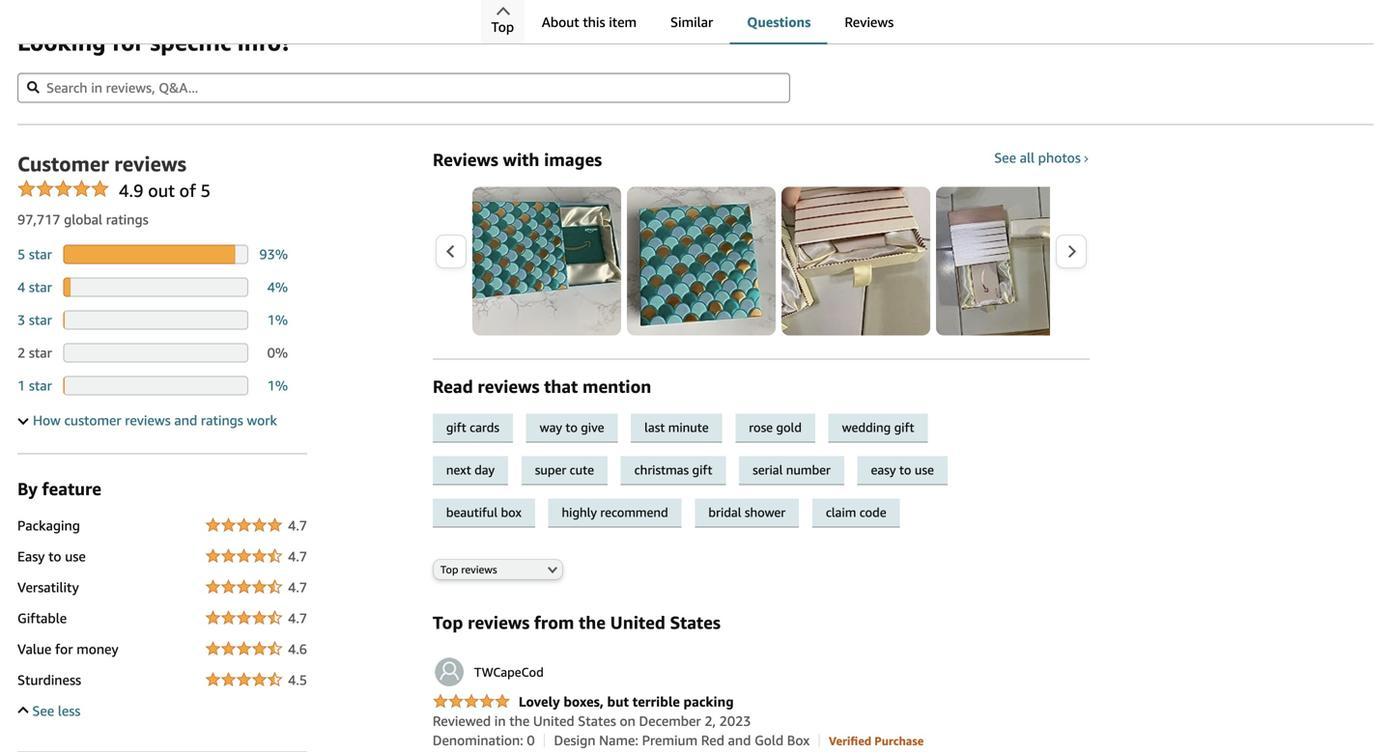 Task type: describe. For each thing, give the bounding box(es) containing it.
easy to use
[[17, 549, 86, 565]]

design name: premium red and gold box
[[554, 733, 810, 749]]

box
[[501, 505, 522, 520]]

gold
[[777, 420, 802, 435]]

star for 3 star
[[29, 312, 52, 328]]

global
[[64, 211, 103, 227]]

2 | image from the left
[[819, 735, 820, 748]]

boxes,
[[564, 694, 604, 710]]

1% link for 1 star
[[267, 378, 288, 394]]

wedding gift link
[[829, 414, 938, 443]]

extender collapse image
[[18, 707, 29, 718]]

expand image
[[18, 414, 29, 425]]

progress bar for 3 star
[[63, 311, 248, 330]]

wedding gift
[[842, 420, 915, 435]]

by
[[17, 479, 38, 500]]

read reviews that mention
[[433, 376, 652, 397]]

4
[[17, 279, 25, 295]]

customer
[[64, 413, 121, 429]]

4.7 for packaging
[[288, 518, 307, 534]]

way
[[540, 420, 563, 435]]

4 progress bar from the top
[[63, 343, 248, 363]]

reviewed
[[433, 714, 491, 730]]

reviews for read reviews that mention
[[478, 376, 540, 397]]

use for easy to use
[[915, 463, 935, 478]]

purchase
[[875, 735, 924, 748]]

work
[[247, 413, 277, 429]]

serial number
[[753, 463, 831, 478]]

info?
[[237, 28, 292, 56]]

reviews for customer reviews
[[114, 152, 187, 176]]

gold
[[755, 733, 784, 749]]

packing
[[684, 694, 734, 710]]

about this item
[[542, 14, 637, 30]]

top reviews from the united states
[[433, 613, 721, 633]]

shower
[[745, 505, 786, 520]]

this
[[583, 14, 606, 30]]

questions
[[747, 14, 811, 30]]

see less button
[[17, 704, 81, 719]]

december
[[639, 714, 701, 730]]

reviews for top reviews from the united states
[[468, 613, 530, 633]]

1% for 1 star
[[267, 378, 288, 394]]

see for see all photos
[[995, 150, 1017, 166]]

item
[[609, 14, 637, 30]]

1 horizontal spatial 5
[[201, 180, 211, 201]]

1 vertical spatial and
[[728, 733, 751, 749]]

reviews with images
[[433, 149, 602, 170]]

customer
[[17, 152, 109, 176]]

1 vertical spatial 5
[[17, 246, 25, 262]]

beautiful box
[[446, 505, 522, 520]]

previous image
[[445, 244, 456, 259]]

for for money
[[55, 642, 73, 658]]

way to give link
[[526, 414, 631, 443]]

reviewed in the united states on december 2, 2023
[[433, 714, 752, 730]]

star for 1 star
[[29, 378, 52, 394]]

2,
[[705, 714, 716, 730]]

that
[[544, 376, 578, 397]]

recommend
[[601, 505, 669, 520]]

see all photos
[[995, 150, 1081, 166]]

last minute link
[[631, 414, 736, 443]]

1 horizontal spatial united
[[611, 613, 666, 633]]

1
[[17, 378, 25, 394]]

highly recommend
[[562, 505, 669, 520]]

but
[[608, 694, 629, 710]]

next day link
[[433, 457, 522, 486]]

4 star link
[[17, 279, 52, 295]]

97,717 global ratings
[[17, 211, 149, 227]]

photos
[[1039, 150, 1081, 166]]

to for easy
[[900, 463, 912, 478]]

beautiful
[[446, 505, 498, 520]]

design
[[554, 733, 596, 749]]

0 vertical spatial the
[[579, 613, 606, 633]]

4.7 for versatility
[[288, 580, 307, 596]]

serial number link
[[740, 457, 858, 486]]

93% link
[[259, 246, 288, 262]]

give
[[581, 420, 605, 435]]

easy to use link
[[858, 457, 958, 486]]

97,717
[[17, 211, 60, 227]]

star for 4 star
[[29, 279, 52, 295]]

money
[[77, 642, 118, 658]]

easy
[[17, 549, 45, 565]]

lovely
[[519, 694, 560, 710]]

gift for wedding gift
[[895, 420, 915, 435]]

reviews for top reviews
[[461, 564, 497, 576]]

1 star
[[17, 378, 52, 394]]

reviews for reviews with images
[[433, 149, 499, 170]]

see all photos link
[[995, 150, 1090, 166]]

progress bar for 1 star
[[63, 376, 248, 396]]

day
[[475, 463, 495, 478]]

gift cards
[[446, 420, 500, 435]]

rose gold link
[[736, 414, 829, 443]]

1 vertical spatial states
[[578, 714, 617, 730]]

twcapecod
[[474, 665, 544, 680]]

0 percent of reviews have 2 stars element
[[267, 345, 288, 361]]

use for easy to use
[[65, 549, 86, 565]]

progress bar for 5 star
[[63, 245, 248, 264]]

how
[[33, 413, 61, 429]]

christmas gift link
[[621, 457, 740, 486]]

on
[[620, 714, 636, 730]]

minute
[[669, 420, 709, 435]]

5 star link
[[17, 246, 52, 262]]

last
[[645, 420, 665, 435]]

denomination:
[[433, 733, 524, 749]]

4.7 for easy to use
[[288, 549, 307, 565]]

0 vertical spatial ratings
[[106, 211, 149, 227]]

to for way
[[566, 420, 578, 435]]

twcapecod link
[[433, 656, 544, 689]]

to for easy
[[48, 549, 61, 565]]

versatility
[[17, 580, 79, 596]]

red
[[702, 733, 725, 749]]

reviews for reviews
[[845, 14, 894, 30]]

of
[[179, 180, 196, 201]]

with
[[503, 149, 540, 170]]



Task type: locate. For each thing, give the bounding box(es) containing it.
4.7 for giftable
[[288, 611, 307, 627]]

gift right christmas
[[693, 463, 713, 478]]

1 vertical spatial top
[[441, 564, 459, 576]]

0 vertical spatial top
[[492, 19, 514, 35]]

1% link
[[267, 312, 288, 328], [267, 378, 288, 394]]

claim code link
[[813, 499, 910, 528]]

how customer reviews and ratings work
[[33, 413, 277, 429]]

claim code
[[826, 505, 887, 520]]

1 horizontal spatial see
[[995, 150, 1017, 166]]

1% link down '0%'
[[267, 378, 288, 394]]

0 horizontal spatial use
[[65, 549, 86, 565]]

1 1% from the top
[[267, 312, 288, 328]]

star
[[29, 246, 52, 262], [29, 279, 52, 295], [29, 312, 52, 328], [29, 345, 52, 361], [29, 378, 52, 394]]

0 vertical spatial to
[[566, 420, 578, 435]]

0 horizontal spatial for
[[55, 642, 73, 658]]

0 horizontal spatial to
[[48, 549, 61, 565]]

see for see less
[[32, 704, 54, 719]]

| image right box
[[819, 735, 820, 748]]

3 4.7 from the top
[[288, 580, 307, 596]]

and down bar chart at 0 percent element
[[174, 413, 197, 429]]

1 horizontal spatial | image
[[819, 735, 820, 748]]

1 progress bar from the top
[[63, 245, 248, 264]]

0 vertical spatial 1% link
[[267, 312, 288, 328]]

states up packing
[[670, 613, 721, 633]]

1 horizontal spatial use
[[915, 463, 935, 478]]

3 star from the top
[[29, 312, 52, 328]]

for for specific
[[112, 28, 144, 56]]

and inside dropdown button
[[174, 413, 197, 429]]

next
[[446, 463, 471, 478]]

1 horizontal spatial and
[[728, 733, 751, 749]]

4 4.7 from the top
[[288, 611, 307, 627]]

value
[[17, 642, 52, 658]]

0 vertical spatial and
[[174, 413, 197, 429]]

top reviews element
[[17, 124, 1392, 753]]

christmas gift
[[635, 463, 713, 478]]

1 vertical spatial see
[[32, 704, 54, 719]]

gift cards link
[[433, 414, 526, 443]]

see right extender collapse "image"
[[32, 704, 54, 719]]

about
[[542, 14, 580, 30]]

reviews right questions
[[845, 14, 894, 30]]

1 vertical spatial reviews
[[433, 149, 499, 170]]

1 vertical spatial ratings
[[201, 413, 243, 429]]

1 horizontal spatial for
[[112, 28, 144, 56]]

read
[[433, 376, 473, 397]]

gift inside "link"
[[446, 420, 467, 435]]

top down beautiful
[[441, 564, 459, 576]]

to
[[566, 420, 578, 435], [900, 463, 912, 478], [48, 549, 61, 565]]

0 horizontal spatial ratings
[[106, 211, 149, 227]]

1 horizontal spatial ratings
[[201, 413, 243, 429]]

super cute link
[[522, 457, 621, 486]]

see less
[[32, 704, 81, 719]]

1 | image from the left
[[544, 735, 545, 748]]

2 1% link from the top
[[267, 378, 288, 394]]

for left specific on the left top of page
[[112, 28, 144, 56]]

for right value
[[55, 642, 73, 658]]

in
[[495, 714, 506, 730]]

progress bar
[[63, 245, 248, 264], [63, 278, 248, 297], [63, 311, 248, 330], [63, 343, 248, 363], [63, 376, 248, 396]]

gift for christmas gift
[[693, 463, 713, 478]]

star right 4
[[29, 279, 52, 295]]

specific
[[150, 28, 231, 56]]

4%
[[267, 279, 288, 295]]

states down lovely boxes, but terrible packing link
[[578, 714, 617, 730]]

and down the 2023
[[728, 733, 751, 749]]

1% down '0%'
[[267, 378, 288, 394]]

the right in
[[510, 714, 530, 730]]

5 star from the top
[[29, 378, 52, 394]]

reviews up cards
[[478, 376, 540, 397]]

1 1% link from the top
[[267, 312, 288, 328]]

last minute
[[645, 420, 709, 435]]

4.5
[[288, 673, 307, 689]]

0 vertical spatial see
[[995, 150, 1017, 166]]

Search in reviews, Q&A... search field
[[17, 73, 791, 103]]

all 2 star reviews element
[[17, 345, 52, 361]]

5 up 4
[[17, 246, 25, 262]]

progress bar for 4 star
[[63, 278, 248, 297]]

3 progress bar from the top
[[63, 311, 248, 330]]

0 horizontal spatial reviews
[[433, 149, 499, 170]]

1 vertical spatial 1%
[[267, 378, 288, 394]]

1% link for 3 star
[[267, 312, 288, 328]]

the
[[579, 613, 606, 633], [510, 714, 530, 730]]

0 horizontal spatial united
[[533, 714, 575, 730]]

reviews
[[845, 14, 894, 30], [433, 149, 499, 170]]

wedding
[[842, 420, 891, 435]]

0 vertical spatial reviews
[[845, 14, 894, 30]]

reviews left the with on the top left of page
[[433, 149, 499, 170]]

search image
[[27, 81, 40, 94]]

0 horizontal spatial | image
[[544, 735, 545, 748]]

0 horizontal spatial 5
[[17, 246, 25, 262]]

easy to use
[[871, 463, 935, 478]]

out
[[148, 180, 175, 201]]

use inside the easy to use link
[[915, 463, 935, 478]]

rose
[[749, 420, 773, 435]]

1 star link
[[17, 378, 52, 394]]

0 horizontal spatial the
[[510, 714, 530, 730]]

united up lovely boxes, but terrible packing
[[611, 613, 666, 633]]

list
[[473, 187, 1392, 336]]

reviews up out
[[114, 152, 187, 176]]

bridal
[[709, 505, 742, 520]]

1 vertical spatial for
[[55, 642, 73, 658]]

top down top reviews
[[433, 613, 463, 633]]

star right 1
[[29, 378, 52, 394]]

list inside top reviews element
[[473, 187, 1392, 336]]

use down packaging
[[65, 549, 86, 565]]

1 horizontal spatial reviews
[[845, 14, 894, 30]]

bridal shower link
[[695, 499, 813, 528]]

0 vertical spatial united
[[611, 613, 666, 633]]

1 horizontal spatial gift
[[693, 463, 713, 478]]

0 vertical spatial for
[[112, 28, 144, 56]]

2
[[17, 345, 25, 361]]

less
[[58, 704, 81, 719]]

claim
[[826, 505, 857, 520]]

0 vertical spatial use
[[915, 463, 935, 478]]

star up 4 star
[[29, 246, 52, 262]]

3
[[17, 312, 25, 328]]

reviews down beautiful box
[[461, 564, 497, 576]]

3 star
[[17, 312, 52, 328]]

1% link down 4% link
[[267, 312, 288, 328]]

super
[[535, 463, 567, 478]]

customer reviews
[[17, 152, 187, 176]]

next image
[[1067, 244, 1078, 259]]

top reviews
[[441, 564, 497, 576]]

0 vertical spatial 5
[[201, 180, 211, 201]]

1 vertical spatial the
[[510, 714, 530, 730]]

united
[[611, 613, 666, 633], [533, 714, 575, 730]]

1 vertical spatial 1% link
[[267, 378, 288, 394]]

images
[[544, 149, 602, 170]]

reviews right 'customer'
[[125, 413, 171, 429]]

all
[[1020, 150, 1035, 166]]

| image
[[544, 735, 545, 748], [819, 735, 820, 748]]

star for 5 star
[[29, 246, 52, 262]]

ratings left work
[[201, 413, 243, 429]]

2 1% from the top
[[267, 378, 288, 394]]

2 horizontal spatial gift
[[895, 420, 915, 435]]

4 star from the top
[[29, 345, 52, 361]]

4.7
[[288, 518, 307, 534], [288, 549, 307, 565], [288, 580, 307, 596], [288, 611, 307, 627]]

from
[[534, 613, 575, 633]]

for
[[112, 28, 144, 56], [55, 642, 73, 658]]

super cute
[[535, 463, 594, 478]]

star for 2 star
[[29, 345, 52, 361]]

dropdown image
[[548, 566, 558, 574]]

2 star
[[17, 345, 52, 361]]

box
[[788, 733, 810, 749]]

4.9
[[119, 180, 144, 201]]

and
[[174, 413, 197, 429], [728, 733, 751, 749]]

rose gold
[[749, 420, 802, 435]]

reviews up twcapecod link
[[468, 613, 530, 633]]

1% for 3 star
[[267, 312, 288, 328]]

1 vertical spatial to
[[900, 463, 912, 478]]

1 star from the top
[[29, 246, 52, 262]]

looking
[[17, 28, 106, 56]]

ratings inside dropdown button
[[201, 413, 243, 429]]

verified
[[829, 735, 872, 748]]

2 vertical spatial top
[[433, 613, 463, 633]]

1%
[[267, 312, 288, 328], [267, 378, 288, 394]]

top for top reviews from the united states
[[433, 613, 463, 633]]

verified purchase
[[829, 735, 924, 748]]

lovely boxes, but terrible packing link
[[433, 694, 734, 712]]

value for money
[[17, 642, 118, 658]]

top for top reviews
[[441, 564, 459, 576]]

1 horizontal spatial the
[[579, 613, 606, 633]]

4.9 out of 5
[[119, 180, 211, 201]]

star right 2
[[29, 345, 52, 361]]

2 horizontal spatial to
[[900, 463, 912, 478]]

bridal shower
[[709, 505, 786, 520]]

0 horizontal spatial and
[[174, 413, 197, 429]]

2 star from the top
[[29, 279, 52, 295]]

1 horizontal spatial to
[[566, 420, 578, 435]]

4% link
[[267, 279, 288, 295]]

star right 3
[[29, 312, 52, 328]]

by feature
[[17, 479, 102, 500]]

1 vertical spatial use
[[65, 549, 86, 565]]

1 vertical spatial united
[[533, 714, 575, 730]]

mention
[[583, 376, 652, 397]]

packaging
[[17, 518, 80, 534]]

top for top
[[492, 19, 514, 35]]

5 right of
[[201, 180, 211, 201]]

gift left cards
[[446, 420, 467, 435]]

serial
[[753, 463, 783, 478]]

premium
[[642, 733, 698, 749]]

ratings down '4.9'
[[106, 211, 149, 227]]

reviews inside dropdown button
[[125, 413, 171, 429]]

the right the from
[[579, 613, 606, 633]]

0%
[[267, 345, 288, 361]]

1 horizontal spatial states
[[670, 613, 721, 633]]

cute
[[570, 463, 594, 478]]

0 horizontal spatial gift
[[446, 420, 467, 435]]

0 horizontal spatial see
[[32, 704, 54, 719]]

bar chart at 0 percent element
[[63, 343, 248, 363]]

gift right the 'wedding'
[[895, 420, 915, 435]]

denomination: 0
[[433, 733, 535, 749]]

way to give
[[540, 420, 605, 435]]

5 progress bar from the top
[[63, 376, 248, 396]]

how customer reviews and ratings work button
[[17, 411, 277, 430]]

united down lovely
[[533, 714, 575, 730]]

2 progress bar from the top
[[63, 278, 248, 297]]

1% down 4% link
[[267, 312, 288, 328]]

code
[[860, 505, 887, 520]]

top left the about
[[492, 19, 514, 35]]

see left all on the right
[[995, 150, 1017, 166]]

0 vertical spatial 1%
[[267, 312, 288, 328]]

use right easy
[[915, 463, 935, 478]]

1 4.7 from the top
[[288, 518, 307, 534]]

for inside top reviews element
[[55, 642, 73, 658]]

2023
[[720, 714, 752, 730]]

2 vertical spatial to
[[48, 549, 61, 565]]

0 horizontal spatial states
[[578, 714, 617, 730]]

2 4.7 from the top
[[288, 549, 307, 565]]

3 star link
[[17, 312, 52, 328]]

gift
[[446, 420, 467, 435], [895, 420, 915, 435], [693, 463, 713, 478]]

0 vertical spatial states
[[670, 613, 721, 633]]

looking for specific info?
[[17, 28, 292, 56]]

similar
[[671, 14, 714, 30]]

| image right 0
[[544, 735, 545, 748]]



Task type: vqa. For each thing, say whether or not it's contained in the screenshot.
Recommend
yes



